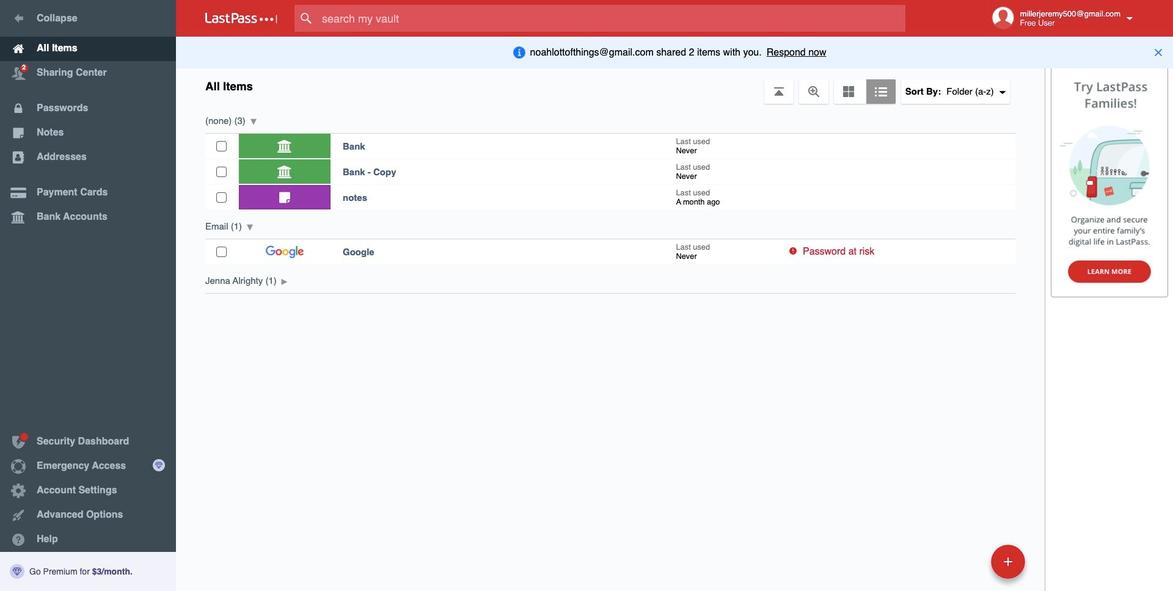 Task type: locate. For each thing, give the bounding box(es) containing it.
new item navigation
[[908, 542, 1033, 592]]

lastpass image
[[205, 13, 278, 24]]

Search search field
[[295, 5, 930, 32]]

new item element
[[908, 545, 1030, 580]]

vault options navigation
[[176, 67, 1045, 104]]



Task type: describe. For each thing, give the bounding box(es) containing it.
main navigation navigation
[[0, 0, 176, 592]]

search my vault text field
[[295, 5, 930, 32]]



